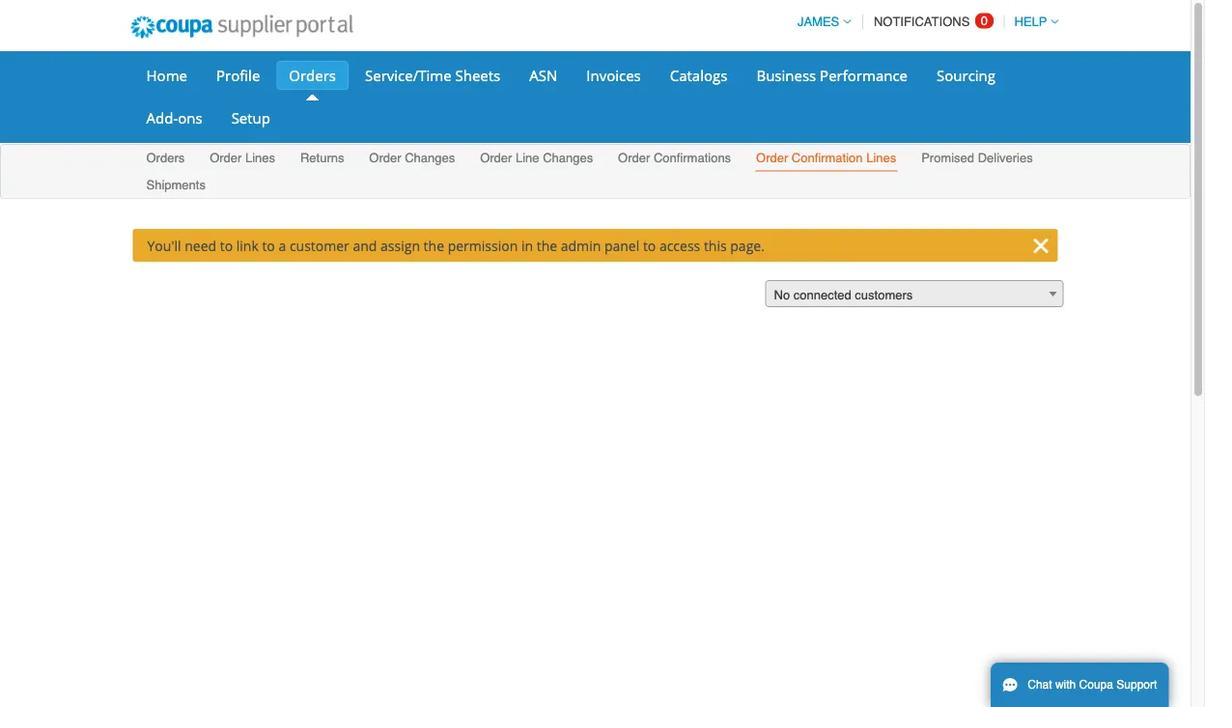 Task type: describe. For each thing, give the bounding box(es) containing it.
promised
[[922, 151, 975, 165]]

business performance
[[757, 65, 908, 85]]

sheets
[[456, 65, 501, 85]]

home
[[146, 65, 187, 85]]

No connected customers field
[[766, 280, 1064, 308]]

order lines
[[210, 151, 275, 165]]

shipments
[[146, 177, 206, 192]]

navigation containing notifications 0
[[789, 3, 1059, 41]]

add-ons
[[146, 108, 203, 128]]

order confirmation lines
[[757, 151, 897, 165]]

assign
[[381, 236, 420, 255]]

order line changes
[[480, 151, 593, 165]]

order changes link
[[368, 146, 456, 171]]

chat
[[1028, 678, 1053, 692]]

and
[[353, 236, 377, 255]]

1 to from the left
[[220, 236, 233, 255]]

james
[[798, 14, 840, 29]]

page.
[[731, 236, 765, 255]]

catalogs link
[[658, 61, 740, 90]]

order changes
[[369, 151, 455, 165]]

2 lines from the left
[[867, 151, 897, 165]]

invoices
[[587, 65, 641, 85]]

1 vertical spatial orders link
[[145, 146, 186, 171]]

3 to from the left
[[643, 236, 656, 255]]

1 horizontal spatial orders
[[289, 65, 336, 85]]

with
[[1056, 678, 1077, 692]]

coupa
[[1080, 678, 1114, 692]]

line
[[516, 151, 540, 165]]

notifications 0
[[874, 14, 988, 29]]

order confirmation lines link
[[756, 146, 898, 171]]

you'll need to link to a customer and assign the permission in the admin panel to access this page.
[[147, 236, 765, 255]]

order confirmations link
[[617, 146, 732, 171]]

link
[[236, 236, 259, 255]]

business
[[757, 65, 817, 85]]

order line changes link
[[479, 146, 594, 171]]

order for order confirmations
[[618, 151, 651, 165]]

confirmation
[[792, 151, 863, 165]]

setup link
[[219, 103, 283, 132]]

add-
[[146, 108, 178, 128]]

promised deliveries
[[922, 151, 1034, 165]]

business performance link
[[744, 61, 921, 90]]

notifications
[[874, 14, 970, 29]]

0
[[981, 14, 988, 28]]

2 changes from the left
[[543, 151, 593, 165]]

confirmations
[[654, 151, 732, 165]]

in
[[522, 236, 533, 255]]

no
[[774, 287, 790, 302]]

order for order lines
[[210, 151, 242, 165]]

sourcing link
[[925, 61, 1009, 90]]

deliveries
[[978, 151, 1034, 165]]



Task type: locate. For each thing, give the bounding box(es) containing it.
shipments link
[[145, 173, 207, 198]]

1 horizontal spatial to
[[262, 236, 275, 255]]

returns link
[[299, 146, 345, 171]]

help link
[[1006, 14, 1059, 29]]

orders link up shipments
[[145, 146, 186, 171]]

service/time sheets link
[[353, 61, 513, 90]]

order inside order confirmation lines link
[[757, 151, 789, 165]]

james link
[[789, 14, 851, 29]]

to left link
[[220, 236, 233, 255]]

0 horizontal spatial to
[[220, 236, 233, 255]]

1 changes from the left
[[405, 151, 455, 165]]

profile
[[216, 65, 260, 85]]

help
[[1015, 14, 1048, 29]]

asn
[[530, 65, 558, 85]]

4 order from the left
[[618, 151, 651, 165]]

chat with coupa support
[[1028, 678, 1158, 692]]

order confirmations
[[618, 151, 732, 165]]

2 order from the left
[[369, 151, 402, 165]]

0 horizontal spatial orders link
[[145, 146, 186, 171]]

changes right line
[[543, 151, 593, 165]]

lines
[[245, 151, 275, 165], [867, 151, 897, 165]]

orders up shipments
[[146, 151, 185, 165]]

performance
[[820, 65, 908, 85]]

order inside order changes link
[[369, 151, 402, 165]]

0 horizontal spatial lines
[[245, 151, 275, 165]]

lines right confirmation
[[867, 151, 897, 165]]

to left a
[[262, 236, 275, 255]]

the right assign
[[424, 236, 444, 255]]

customer
[[290, 236, 350, 255]]

order for order line changes
[[480, 151, 512, 165]]

support
[[1117, 678, 1158, 692]]

navigation
[[789, 3, 1059, 41]]

2 to from the left
[[262, 236, 275, 255]]

home link
[[134, 61, 200, 90]]

no connected customers
[[774, 287, 913, 302]]

1 the from the left
[[424, 236, 444, 255]]

catalogs
[[670, 65, 728, 85]]

0 vertical spatial orders
[[289, 65, 336, 85]]

chat with coupa support button
[[991, 663, 1169, 707]]

changes down service/time sheets link
[[405, 151, 455, 165]]

panel
[[605, 236, 640, 255]]

a
[[279, 236, 286, 255]]

the right 'in'
[[537, 236, 558, 255]]

0 horizontal spatial changes
[[405, 151, 455, 165]]

to
[[220, 236, 233, 255], [262, 236, 275, 255], [643, 236, 656, 255]]

sourcing
[[937, 65, 996, 85]]

No connected customers text field
[[767, 281, 1063, 308]]

1 lines from the left
[[245, 151, 275, 165]]

order left confirmation
[[757, 151, 789, 165]]

order down setup link
[[210, 151, 242, 165]]

service/time
[[365, 65, 452, 85]]

1 horizontal spatial lines
[[867, 151, 897, 165]]

0 vertical spatial orders link
[[277, 61, 349, 90]]

permission
[[448, 236, 518, 255]]

coupa supplier portal image
[[117, 3, 366, 51]]

access
[[660, 236, 701, 255]]

orders link
[[277, 61, 349, 90], [145, 146, 186, 171]]

customers
[[855, 287, 913, 302]]

1 order from the left
[[210, 151, 242, 165]]

order left the confirmations
[[618, 151, 651, 165]]

service/time sheets
[[365, 65, 501, 85]]

order for order confirmation lines
[[757, 151, 789, 165]]

order lines link
[[209, 146, 276, 171]]

this
[[704, 236, 727, 255]]

profile link
[[204, 61, 273, 90]]

connected
[[794, 287, 852, 302]]

order
[[210, 151, 242, 165], [369, 151, 402, 165], [480, 151, 512, 165], [618, 151, 651, 165], [757, 151, 789, 165]]

order left line
[[480, 151, 512, 165]]

order right returns
[[369, 151, 402, 165]]

orders right profile
[[289, 65, 336, 85]]

1 horizontal spatial orders link
[[277, 61, 349, 90]]

order for order changes
[[369, 151, 402, 165]]

promised deliveries link
[[921, 146, 1035, 171]]

2 the from the left
[[537, 236, 558, 255]]

orders
[[289, 65, 336, 85], [146, 151, 185, 165]]

0 horizontal spatial orders
[[146, 151, 185, 165]]

the
[[424, 236, 444, 255], [537, 236, 558, 255]]

order inside order confirmations link
[[618, 151, 651, 165]]

setup
[[232, 108, 271, 128]]

5 order from the left
[[757, 151, 789, 165]]

returns
[[300, 151, 344, 165]]

admin
[[561, 236, 601, 255]]

need
[[185, 236, 217, 255]]

orders link right 'profile' link on the top left of the page
[[277, 61, 349, 90]]

1 vertical spatial orders
[[146, 151, 185, 165]]

you'll
[[147, 236, 181, 255]]

order inside order line changes link
[[480, 151, 512, 165]]

to right "panel"
[[643, 236, 656, 255]]

asn link
[[517, 61, 570, 90]]

ons
[[178, 108, 203, 128]]

lines down setup link
[[245, 151, 275, 165]]

0 horizontal spatial the
[[424, 236, 444, 255]]

add-ons link
[[134, 103, 215, 132]]

3 order from the left
[[480, 151, 512, 165]]

invoices link
[[574, 61, 654, 90]]

1 horizontal spatial the
[[537, 236, 558, 255]]

2 horizontal spatial to
[[643, 236, 656, 255]]

changes
[[405, 151, 455, 165], [543, 151, 593, 165]]

1 horizontal spatial changes
[[543, 151, 593, 165]]



Task type: vqa. For each thing, say whether or not it's contained in the screenshot.
leftmost Orders
yes



